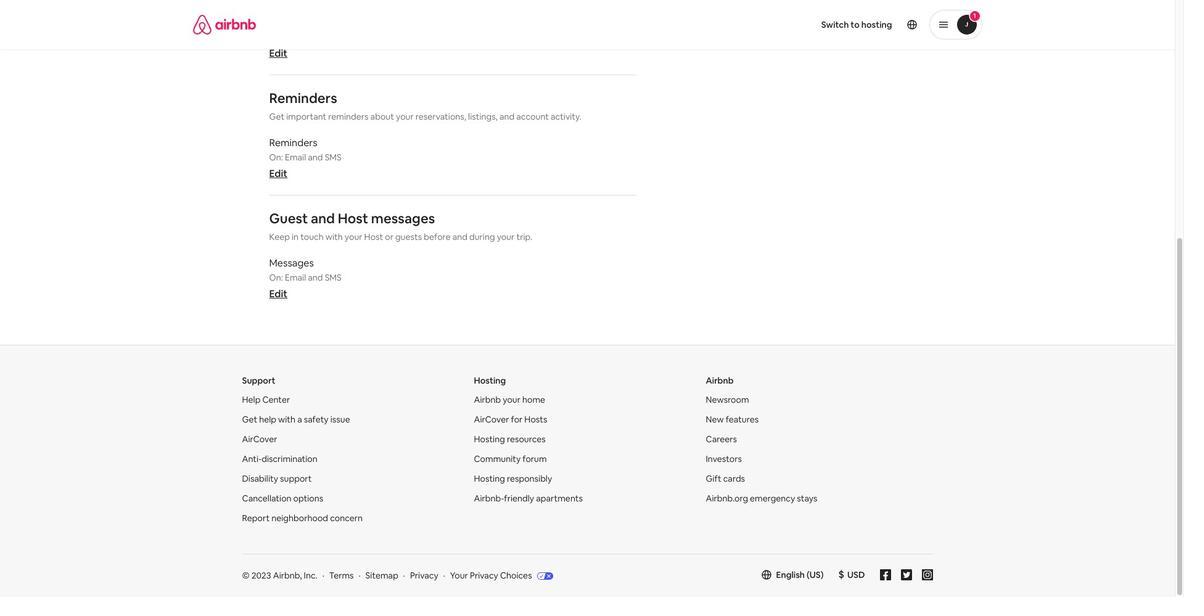 Task type: locate. For each thing, give the bounding box(es) containing it.
newsroom
[[706, 394, 750, 405]]

your privacy choices link
[[450, 570, 553, 582]]

email down important
[[285, 152, 306, 163]]

airbnb your home
[[474, 394, 546, 405]]

host
[[338, 210, 368, 227], [364, 231, 383, 243]]

your up aircover for hosts link
[[503, 394, 521, 405]]

2 edit from the top
[[269, 167, 288, 180]]

airbnb
[[706, 375, 734, 386], [474, 394, 501, 405]]

with left a
[[278, 414, 296, 425]]

0 vertical spatial aircover
[[474, 414, 509, 425]]

0 vertical spatial reminders
[[269, 89, 337, 107]]

cancellation options link
[[242, 493, 324, 504]]

gift cards
[[706, 473, 746, 485]]

on: inside messages on: email and sms edit
[[269, 272, 283, 283]]

forum
[[523, 454, 547, 465]]

hosting up airbnb-
[[474, 473, 505, 485]]

reminders get important reminders about your reservations, listings, and account activity.
[[269, 89, 582, 122]]

airbnb.org emergency stays link
[[706, 493, 818, 504]]

1 horizontal spatial with
[[326, 231, 343, 243]]

on: for get
[[269, 152, 283, 163]]

©
[[242, 570, 250, 581]]

1 vertical spatial reminders
[[269, 136, 318, 149]]

and
[[500, 111, 515, 122], [308, 152, 323, 163], [311, 210, 335, 227], [453, 231, 468, 243], [308, 272, 323, 283]]

support
[[242, 375, 276, 386]]

guests
[[396, 231, 422, 243]]

2 sms from the top
[[325, 272, 342, 283]]

airbnb for airbnb your home
[[474, 394, 501, 405]]

keep
[[269, 231, 290, 243]]

airbnb-
[[474, 493, 504, 504]]

and up 'touch' at the top left of page
[[311, 210, 335, 227]]

0 vertical spatial email
[[285, 152, 306, 163]]

sms
[[325, 152, 342, 163], [325, 272, 342, 283]]

navigate to twitter image
[[901, 570, 912, 581]]

0 vertical spatial edit button
[[269, 47, 288, 60]]

0 vertical spatial with
[[326, 231, 343, 243]]

1 vertical spatial on:
[[269, 272, 283, 283]]

guest
[[269, 210, 308, 227]]

1 email from the top
[[285, 152, 306, 163]]

investors link
[[706, 454, 742, 465]]

edit for guest and host messages
[[269, 288, 288, 301]]

1 vertical spatial host
[[364, 231, 383, 243]]

aircover
[[474, 414, 509, 425], [242, 434, 277, 445]]

get left important
[[269, 111, 285, 122]]

1 horizontal spatial airbnb
[[706, 375, 734, 386]]

neighborhood
[[272, 513, 328, 524]]

0 vertical spatial on:
[[269, 152, 283, 163]]

sms inside reminders on: email and sms edit
[[325, 152, 342, 163]]

airbnb up aircover for hosts link
[[474, 394, 501, 405]]

or
[[385, 231, 394, 243]]

email
[[285, 152, 306, 163], [285, 272, 306, 283]]

2 vertical spatial hosting
[[474, 473, 505, 485]]

and down important
[[308, 152, 323, 163]]

1 vertical spatial get
[[242, 414, 257, 425]]

and down 'messages'
[[308, 272, 323, 283]]

1 hosting from the top
[[474, 375, 506, 386]]

email inside reminders on: email and sms edit
[[285, 152, 306, 163]]

support
[[280, 473, 312, 485]]

disability support link
[[242, 473, 312, 485]]

help
[[242, 394, 261, 405]]

airbnb for airbnb
[[706, 375, 734, 386]]

airbnb up newsroom
[[706, 375, 734, 386]]

features
[[726, 414, 759, 425]]

on:
[[269, 152, 283, 163], [269, 272, 283, 283]]

privacy
[[410, 570, 439, 581], [470, 570, 499, 581]]

help center link
[[242, 394, 290, 405]]

2 hosting from the top
[[474, 434, 505, 445]]

0 vertical spatial host
[[338, 210, 368, 227]]

cancellation options
[[242, 493, 324, 504]]

a
[[298, 414, 302, 425]]

account
[[517, 111, 549, 122]]

2 email from the top
[[285, 272, 306, 283]]

1 vertical spatial aircover
[[242, 434, 277, 445]]

2023
[[252, 570, 271, 581]]

get left the help
[[242, 414, 257, 425]]

reminders up important
[[269, 89, 337, 107]]

privacy left your
[[410, 570, 439, 581]]

careers
[[706, 434, 738, 445]]

1 vertical spatial sms
[[325, 272, 342, 283]]

your inside reminders get important reminders about your reservations, listings, and account activity.
[[396, 111, 414, 122]]

0 vertical spatial airbnb
[[706, 375, 734, 386]]

2 edit button from the top
[[269, 167, 288, 180]]

important
[[286, 111, 327, 122]]

switch to hosting link
[[815, 12, 900, 38]]

airbnb-friendly apartments
[[474, 493, 583, 504]]

1 vertical spatial airbnb
[[474, 394, 501, 405]]

3 hosting from the top
[[474, 473, 505, 485]]

airbnb.org
[[706, 493, 749, 504]]

community forum link
[[474, 454, 547, 465]]

email inside messages on: email and sms edit
[[285, 272, 306, 283]]

airbnb,
[[273, 570, 302, 581]]

aircover up the 'anti-'
[[242, 434, 277, 445]]

reminders on: email and sms edit
[[269, 136, 342, 180]]

activity.
[[551, 111, 582, 122]]

$
[[839, 568, 845, 581]]

with
[[326, 231, 343, 243], [278, 414, 296, 425]]

home
[[523, 394, 546, 405]]

sms inside messages on: email and sms edit
[[325, 272, 342, 283]]

email for and
[[285, 272, 306, 283]]

and inside reminders get important reminders about your reservations, listings, and account activity.
[[500, 111, 515, 122]]

new features
[[706, 414, 759, 425]]

edit button for guest and host messages
[[269, 288, 288, 301]]

1 vertical spatial email
[[285, 272, 306, 283]]

edit inside reminders on: email and sms edit
[[269, 167, 288, 180]]

aircover for hosts link
[[474, 414, 548, 425]]

0 vertical spatial hosting
[[474, 375, 506, 386]]

1 horizontal spatial privacy
[[470, 570, 499, 581]]

concern
[[330, 513, 363, 524]]

0 horizontal spatial aircover
[[242, 434, 277, 445]]

choices
[[500, 570, 532, 581]]

2 reminders from the top
[[269, 136, 318, 149]]

0 vertical spatial sms
[[325, 152, 342, 163]]

your
[[450, 570, 468, 581]]

2 vertical spatial edit
[[269, 288, 288, 301]]

newsroom link
[[706, 394, 750, 405]]

1 reminders from the top
[[269, 89, 337, 107]]

hosting up airbnb your home on the bottom left
[[474, 375, 506, 386]]

get help with a safety issue link
[[242, 414, 350, 425]]

with right 'touch' at the top left of page
[[326, 231, 343, 243]]

privacy right your
[[470, 570, 499, 581]]

disability
[[242, 473, 278, 485]]

2 vertical spatial edit button
[[269, 288, 288, 301]]

3 edit from the top
[[269, 288, 288, 301]]

guest and host messages keep in touch with your host or guests before and during your trip.
[[269, 210, 533, 243]]

discrimination
[[262, 454, 318, 465]]

aircover left for
[[474, 414, 509, 425]]

on: inside reminders on: email and sms edit
[[269, 152, 283, 163]]

0 horizontal spatial with
[[278, 414, 296, 425]]

edit inside messages on: email and sms edit
[[269, 288, 288, 301]]

2 on: from the top
[[269, 272, 283, 283]]

your right about
[[396, 111, 414, 122]]

community
[[474, 454, 521, 465]]

aircover link
[[242, 434, 277, 445]]

1 horizontal spatial get
[[269, 111, 285, 122]]

issue
[[331, 414, 350, 425]]

1 edit button from the top
[[269, 47, 288, 60]]

0 horizontal spatial get
[[242, 414, 257, 425]]

1 vertical spatial edit
[[269, 167, 288, 180]]

0 vertical spatial edit
[[269, 47, 288, 60]]

and right listings,
[[500, 111, 515, 122]]

reminders inside reminders on: email and sms edit
[[269, 136, 318, 149]]

english
[[777, 570, 805, 581]]

hosts
[[525, 414, 548, 425]]

edit button
[[269, 47, 288, 60], [269, 167, 288, 180], [269, 288, 288, 301]]

1 sms from the top
[[325, 152, 342, 163]]

1 vertical spatial edit button
[[269, 167, 288, 180]]

on: for and
[[269, 272, 283, 283]]

reminders
[[269, 89, 337, 107], [269, 136, 318, 149]]

reminders inside reminders get important reminders about your reservations, listings, and account activity.
[[269, 89, 337, 107]]

1 vertical spatial hosting
[[474, 434, 505, 445]]

and left 'during'
[[453, 231, 468, 243]]

hosting up community
[[474, 434, 505, 445]]

reminders down important
[[269, 136, 318, 149]]

hosting
[[474, 375, 506, 386], [474, 434, 505, 445], [474, 473, 505, 485]]

hosting for hosting responsibly
[[474, 473, 505, 485]]

1 on: from the top
[[269, 152, 283, 163]]

0 horizontal spatial privacy
[[410, 570, 439, 581]]

1 horizontal spatial aircover
[[474, 414, 509, 425]]

email down 'messages'
[[285, 272, 306, 283]]

host left or
[[364, 231, 383, 243]]

3 edit button from the top
[[269, 288, 288, 301]]

safety
[[304, 414, 329, 425]]

0 vertical spatial get
[[269, 111, 285, 122]]

responsibly
[[507, 473, 553, 485]]

edit
[[269, 47, 288, 60], [269, 167, 288, 180], [269, 288, 288, 301]]

host left messages
[[338, 210, 368, 227]]

aircover for aircover for hosts
[[474, 414, 509, 425]]

0 horizontal spatial airbnb
[[474, 394, 501, 405]]

hosting for hosting
[[474, 375, 506, 386]]

anti-
[[242, 454, 262, 465]]



Task type: vqa. For each thing, say whether or not it's contained in the screenshot.
Country
no



Task type: describe. For each thing, give the bounding box(es) containing it.
edit for reminders
[[269, 167, 288, 180]]

navigate to facebook image
[[880, 570, 891, 581]]

sitemap link
[[366, 570, 399, 581]]

help
[[259, 414, 277, 425]]

careers link
[[706, 434, 738, 445]]

with inside "guest and host messages keep in touch with your host or guests before and during your trip."
[[326, 231, 343, 243]]

·
[[323, 570, 325, 581]]

cards
[[724, 473, 746, 485]]

friendly
[[504, 493, 535, 504]]

terms
[[329, 570, 354, 581]]

profile element
[[603, 0, 983, 49]]

$ usd
[[839, 568, 866, 581]]

cancellation
[[242, 493, 292, 504]]

switch to hosting
[[822, 19, 893, 30]]

reminders for your
[[269, 89, 337, 107]]

navigate to instagram image
[[922, 570, 933, 581]]

airbnb-friendly apartments link
[[474, 493, 583, 504]]

messages on: email and sms edit
[[269, 257, 342, 301]]

and inside reminders on: email and sms edit
[[308, 152, 323, 163]]

your left or
[[345, 231, 363, 243]]

get help with a safety issue
[[242, 414, 350, 425]]

usd
[[848, 570, 866, 581]]

english (us)
[[777, 570, 824, 581]]

about
[[371, 111, 394, 122]]

hosting resources link
[[474, 434, 546, 445]]

sms for host
[[325, 272, 342, 283]]

messages
[[269, 257, 314, 270]]

get inside reminders get important reminders about your reservations, listings, and account activity.
[[269, 111, 285, 122]]

resources
[[507, 434, 546, 445]]

disability support
[[242, 473, 312, 485]]

switch
[[822, 19, 849, 30]]

reservations,
[[416, 111, 467, 122]]

1 edit from the top
[[269, 47, 288, 60]]

aircover for hosts
[[474, 414, 548, 425]]

terms link
[[329, 570, 354, 581]]

investors
[[706, 454, 742, 465]]

(us)
[[807, 570, 824, 581]]

hosting responsibly link
[[474, 473, 553, 485]]

aircover for "aircover" link
[[242, 434, 277, 445]]

new features link
[[706, 414, 759, 425]]

touch
[[301, 231, 324, 243]]

privacy link
[[410, 570, 439, 581]]

to
[[851, 19, 860, 30]]

center
[[263, 394, 290, 405]]

sms for important
[[325, 152, 342, 163]]

gift cards link
[[706, 473, 746, 485]]

in
[[292, 231, 299, 243]]

anti-discrimination link
[[242, 454, 318, 465]]

listings,
[[468, 111, 498, 122]]

© 2023 airbnb, inc.
[[242, 570, 318, 581]]

during
[[470, 231, 495, 243]]

1 privacy from the left
[[410, 570, 439, 581]]

stays
[[798, 493, 818, 504]]

hosting resources
[[474, 434, 546, 445]]

account tab panel
[[269, 0, 637, 301]]

reminders
[[329, 111, 369, 122]]

and inside messages on: email and sms edit
[[308, 272, 323, 283]]

for
[[511, 414, 523, 425]]

before
[[424, 231, 451, 243]]

email for get
[[285, 152, 306, 163]]

messages
[[371, 210, 435, 227]]

report neighborhood concern
[[242, 513, 363, 524]]

2 privacy from the left
[[470, 570, 499, 581]]

airbnb.org emergency stays
[[706, 493, 818, 504]]

hosting
[[862, 19, 893, 30]]

edit button for reminders
[[269, 167, 288, 180]]

report
[[242, 513, 270, 524]]

trip.
[[517, 231, 533, 243]]

your privacy choices
[[450, 570, 532, 581]]

options
[[294, 493, 324, 504]]

airbnb your home link
[[474, 394, 546, 405]]

hosting responsibly
[[474, 473, 553, 485]]

hosting for hosting resources
[[474, 434, 505, 445]]

emergency
[[751, 493, 796, 504]]

1
[[974, 12, 977, 20]]

your left trip.
[[497, 231, 515, 243]]

apartments
[[536, 493, 583, 504]]

gift
[[706, 473, 722, 485]]

1 vertical spatial with
[[278, 414, 296, 425]]

new
[[706, 414, 724, 425]]

anti-discrimination
[[242, 454, 318, 465]]

sitemap
[[366, 570, 399, 581]]

reminders for edit
[[269, 136, 318, 149]]



